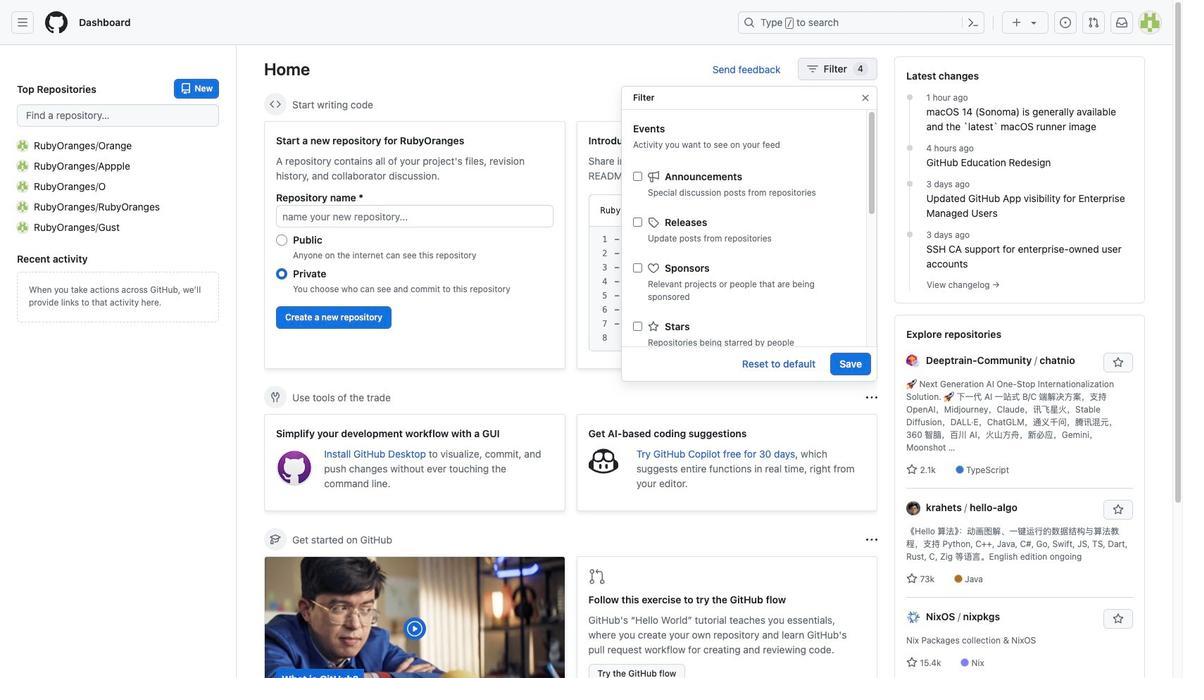 Task type: locate. For each thing, give the bounding box(es) containing it.
1 vertical spatial dot fill image
[[904, 178, 916, 190]]

filter image
[[807, 63, 818, 75]]

dot fill image
[[904, 92, 916, 103], [904, 178, 916, 190], [904, 229, 916, 240]]

star image up @krahets profile icon
[[907, 464, 918, 476]]

star image down @nixos profile icon
[[907, 657, 918, 669]]

git pull request image
[[589, 569, 606, 586]]

0 vertical spatial star image
[[648, 321, 660, 332]]

0 vertical spatial why am i seeing this? image
[[867, 99, 878, 110]]

star image
[[648, 321, 660, 332], [907, 464, 918, 476], [907, 657, 918, 669]]

gust image
[[17, 222, 28, 233]]

star image for @deeptrain-community profile icon
[[907, 464, 918, 476]]

star image down heart icon
[[648, 321, 660, 332]]

@deeptrain-community profile image
[[907, 355, 921, 369]]

2 vertical spatial dot fill image
[[904, 229, 916, 240]]

star this repository image
[[1113, 357, 1125, 369], [1113, 505, 1125, 516], [1113, 614, 1125, 625]]

play image
[[406, 621, 423, 638]]

star this repository image for @deeptrain-community profile icon
[[1113, 357, 1125, 369]]

why am i seeing this? image for get ai-based coding suggestions element
[[867, 392, 878, 403]]

heart image
[[648, 262, 660, 274]]

name your new repository... text field
[[276, 205, 554, 228]]

introduce yourself with a profile readme element
[[577, 121, 878, 369]]

close menu image
[[860, 92, 872, 104]]

None submit
[[809, 201, 854, 221]]

star image
[[907, 574, 918, 585]]

try the github flow element
[[577, 557, 878, 679]]

1 vertical spatial why am i seeing this? image
[[867, 392, 878, 403]]

1 star this repository image from the top
[[1113, 357, 1125, 369]]

why am i seeing this? image
[[867, 99, 878, 110], [867, 392, 878, 403]]

@krahets profile image
[[907, 502, 921, 516]]

2 why am i seeing this? image from the top
[[867, 392, 878, 403]]

Find a repository… text field
[[17, 104, 219, 127]]

2 vertical spatial star this repository image
[[1113, 614, 1125, 625]]

star this repository image for @krahets profile icon
[[1113, 505, 1125, 516]]

2 star this repository image from the top
[[1113, 505, 1125, 516]]

explore element
[[895, 56, 1146, 679]]

2 vertical spatial star image
[[907, 657, 918, 669]]

0 vertical spatial star this repository image
[[1113, 357, 1125, 369]]

appple image
[[17, 160, 28, 172]]

1 dot fill image from the top
[[904, 92, 916, 103]]

2 dot fill image from the top
[[904, 178, 916, 190]]

mortar board image
[[270, 534, 281, 545]]

plus image
[[1012, 17, 1023, 28]]

1 vertical spatial star image
[[907, 464, 918, 476]]

3 star this repository image from the top
[[1113, 614, 1125, 625]]

None radio
[[276, 235, 288, 246], [276, 268, 288, 280], [276, 235, 288, 246], [276, 268, 288, 280]]

1 vertical spatial star this repository image
[[1113, 505, 1125, 516]]

1 why am i seeing this? image from the top
[[867, 99, 878, 110]]

@nixos profile image
[[907, 611, 921, 625]]

tag image
[[648, 217, 660, 228]]

what is github? element
[[264, 557, 565, 679]]

orange image
[[17, 140, 28, 151]]

0 vertical spatial dot fill image
[[904, 92, 916, 103]]

None checkbox
[[633, 172, 643, 181], [633, 218, 643, 227], [633, 264, 643, 273], [633, 322, 643, 331], [633, 172, 643, 181], [633, 218, 643, 227], [633, 264, 643, 273], [633, 322, 643, 331]]

menu
[[622, 159, 867, 543]]

Top Repositories search field
[[17, 104, 219, 127]]



Task type: vqa. For each thing, say whether or not it's contained in the screenshot.
TRIANGLE DOWN image
yes



Task type: describe. For each thing, give the bounding box(es) containing it.
dot fill image
[[904, 142, 916, 154]]

issue opened image
[[1061, 17, 1072, 28]]

start a new repository element
[[264, 121, 565, 369]]

notifications image
[[1117, 17, 1128, 28]]

what is github? image
[[265, 557, 565, 679]]

code image
[[270, 99, 281, 110]]

megaphone image
[[648, 171, 660, 182]]

why am i seeing this? image
[[867, 534, 878, 546]]

star image for @nixos profile icon
[[907, 657, 918, 669]]

rubyoranges image
[[17, 201, 28, 212]]

none submit inside introduce yourself with a profile readme element
[[809, 201, 854, 221]]

command palette image
[[968, 17, 979, 28]]

homepage image
[[45, 11, 68, 34]]

tools image
[[270, 392, 281, 403]]

git pull request image
[[1089, 17, 1100, 28]]

get ai-based coding suggestions element
[[577, 414, 878, 512]]

star this repository image for @nixos profile icon
[[1113, 614, 1125, 625]]

triangle down image
[[1029, 17, 1040, 28]]

github desktop image
[[276, 450, 313, 486]]

3 dot fill image from the top
[[904, 229, 916, 240]]

simplify your development workflow with a gui element
[[264, 414, 565, 512]]

why am i seeing this? image for introduce yourself with a profile readme element
[[867, 99, 878, 110]]

explore repositories navigation
[[895, 315, 1146, 679]]

o image
[[17, 181, 28, 192]]



